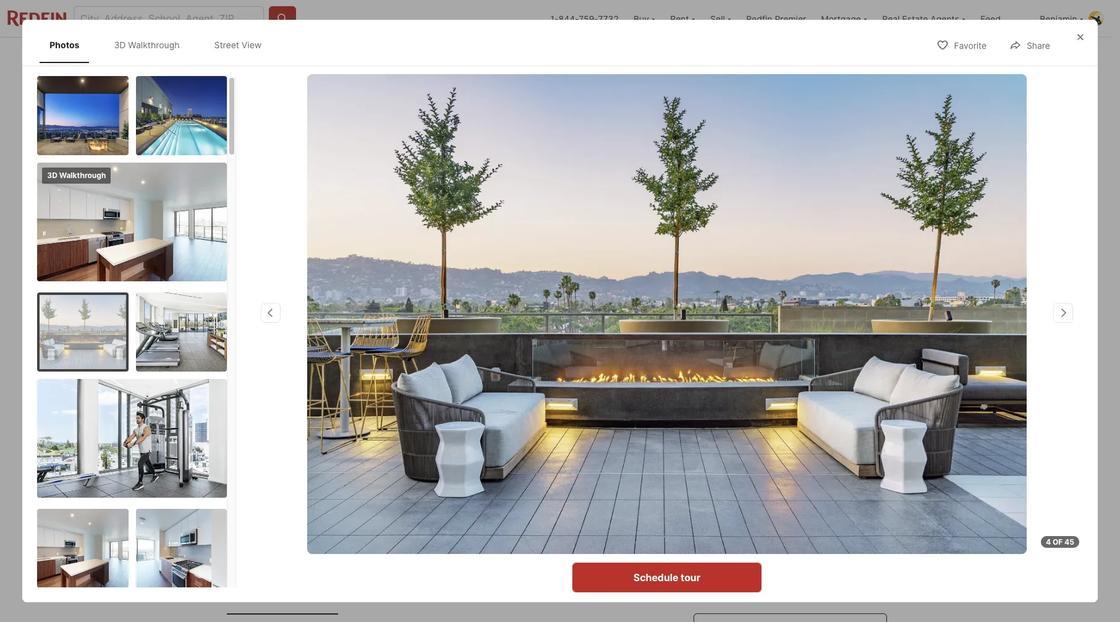 Task type: locate. For each thing, give the bounding box(es) containing it.
2 inside thursday 2 nov
[[782, 489, 794, 510]]

559-
[[460, 426, 495, 443]]

7732
[[598, 13, 619, 24]]

0 vertical spatial 3d walkthrough
[[114, 40, 180, 50]]

redfin premier button
[[739, 0, 814, 37]]

, left ca
[[466, 402, 468, 414]]

1 horizontal spatial 2
[[598, 592, 603, 602]]

3d walkthrough link
[[224, 72, 689, 386]]

45
[[1065, 538, 1075, 547]]

vision up $3,411+
[[224, 402, 255, 414]]

2 vertical spatial 2
[[598, 592, 603, 602]]

3d inside tab
[[114, 40, 126, 50]]

view inside the street view button
[[401, 356, 422, 366]]

1 vertical spatial street view
[[373, 356, 422, 366]]

schedule tour up or
[[757, 553, 824, 565]]

nov inside thursday 2 nov
[[780, 512, 796, 521]]

user photo image
[[1089, 11, 1104, 26]]

in
[[397, 485, 403, 494]]

wilshire up the /mo
[[272, 402, 311, 414]]

0 vertical spatial street view
[[214, 40, 262, 50]]

sq
[[460, 445, 473, 457]]

2 bed (2) tab list
[[224, 579, 675, 615]]

friendly
[[245, 485, 273, 494]]

1- for 2.5
[[395, 426, 408, 443]]

view inside "street view" tab
[[242, 40, 262, 50]]

guided
[[786, 437, 811, 447]]

1 vertical spatial view
[[401, 356, 422, 366]]

City, Address, School, Agent, ZIP search field
[[74, 6, 264, 31]]

2 left bed
[[598, 592, 603, 602]]

,
[[403, 402, 406, 414], [466, 402, 468, 414]]

3d walkthrough button
[[234, 349, 340, 374]]

1 horizontal spatial street view
[[373, 356, 422, 366]]

0 vertical spatial schedule
[[757, 553, 802, 565]]

2 horizontal spatial 3d walkthrough
[[262, 356, 330, 366]]

baths
[[395, 445, 422, 457]]

6245 wilshire blvd image
[[307, 74, 1028, 554]]

wilshire up 0-
[[344, 402, 380, 414]]

tab list
[[37, 27, 284, 63], [224, 38, 630, 70]]

, left los
[[403, 402, 406, 414]]

3d walkthrough tab
[[104, 30, 190, 60]]

0-
[[340, 426, 356, 443]]

2 bed (2) tab
[[561, 582, 672, 613]]

2
[[356, 426, 365, 443], [782, 489, 794, 510], [598, 592, 603, 602]]

walkthrough inside button
[[276, 356, 330, 366]]

schedule tour
[[757, 553, 824, 565], [634, 572, 701, 584]]

0 horizontal spatial ,
[[403, 402, 406, 414]]

favorite button
[[927, 32, 998, 58]]

0 horizontal spatial 3d walkthrough
[[47, 170, 106, 180]]

street view inside tab
[[214, 40, 262, 50]]

view
[[242, 40, 262, 50], [401, 356, 422, 366]]

view up los
[[401, 356, 422, 366]]

1 vertical spatial schedule tour
[[634, 572, 701, 584]]

0 vertical spatial street
[[214, 40, 239, 50]]

street view up blvd
[[373, 356, 422, 366]]

2 inside 'tab'
[[598, 592, 603, 602]]

1 vertical spatial walkthrough
[[59, 170, 106, 180]]

0-2 beds
[[340, 426, 365, 457]]

redfin
[[747, 13, 773, 24]]

share
[[1027, 40, 1051, 51]]

or
[[783, 590, 798, 602]]

/mo
[[283, 426, 311, 443]]

nov for 1
[[716, 512, 732, 521]]

angeles
[[428, 402, 466, 414]]

559-1,353 sq ft
[[460, 426, 533, 457]]

nov
[[716, 512, 732, 521], [780, 512, 796, 521], [844, 512, 860, 521]]

1- inside 1-2.5 baths
[[395, 426, 408, 443]]

image image
[[224, 72, 689, 384], [694, 72, 887, 225], [37, 76, 129, 155], [136, 76, 227, 155], [37, 162, 227, 281], [694, 230, 887, 384], [136, 292, 227, 371], [40, 295, 126, 369], [37, 379, 227, 498], [37, 509, 129, 588], [136, 509, 227, 588]]

on up $3,411+
[[257, 402, 269, 414]]

nov down thursday
[[780, 512, 796, 521]]

street
[[214, 40, 239, 50], [373, 356, 399, 366]]

0 horizontal spatial vision
[[224, 402, 255, 414]]

tab list containing photos
[[37, 27, 284, 63]]

1 vertical spatial schedule
[[634, 572, 679, 584]]

0 vertical spatial 2
[[356, 426, 365, 443]]

0 horizontal spatial walkthrough
[[59, 170, 106, 180]]

1- left '759-' in the top right of the page
[[551, 13, 559, 24]]

0 vertical spatial view
[[242, 40, 262, 50]]

3 nov from the left
[[844, 512, 860, 521]]

2 vertical spatial walkthrough
[[276, 356, 330, 366]]

44
[[824, 356, 836, 366]]

street view button
[[345, 349, 432, 374]]

w/d in unit
[[379, 485, 419, 494]]

2 horizontal spatial wilshire
[[783, 400, 833, 415]]

wednesday 1 nov
[[701, 478, 747, 521]]

2 vertical spatial 3d walkthrough
[[262, 356, 330, 366]]

wilshire up self guided tour
[[783, 400, 833, 415]]

vision right tour
[[724, 400, 762, 415]]

2 horizontal spatial 2
[[782, 489, 794, 510]]

2 up beds on the bottom left
[[356, 426, 365, 443]]

street view up 3d walkthrough
[[214, 40, 262, 50]]

nov down 1
[[716, 512, 732, 521]]

2 , from the left
[[466, 402, 468, 414]]

2 nov from the left
[[780, 512, 796, 521]]

map entry image
[[612, 399, 674, 461]]

1- up baths
[[395, 426, 408, 443]]

1 vertical spatial 1-
[[395, 426, 408, 443]]

1 horizontal spatial view
[[401, 356, 422, 366]]

walkthrough
[[128, 40, 180, 50], [59, 170, 106, 180], [276, 356, 330, 366]]

1 horizontal spatial on
[[765, 400, 781, 415]]

0 horizontal spatial on
[[257, 402, 269, 414]]

2 vertical spatial tour
[[681, 572, 701, 584]]

1 vertical spatial tour
[[804, 553, 824, 565]]

1 horizontal spatial vision
[[724, 400, 762, 415]]

1 horizontal spatial ,
[[466, 402, 468, 414]]

2 horizontal spatial nov
[[844, 512, 860, 521]]

tour vision on wilshire
[[694, 400, 833, 415]]

44 photos
[[824, 356, 867, 366]]

0 vertical spatial 1-
[[551, 13, 559, 24]]

schedule up or
[[757, 553, 802, 565]]

tour
[[812, 437, 828, 447], [804, 553, 824, 565], [681, 572, 701, 584]]

6245
[[316, 402, 341, 414]]

1 nov from the left
[[716, 512, 732, 521]]

on up self at the bottom
[[765, 400, 781, 415]]

los
[[409, 402, 425, 414]]

2 for thursday
[[782, 489, 794, 510]]

1 horizontal spatial street
[[373, 356, 399, 366]]

1 horizontal spatial schedule tour
[[757, 553, 824, 565]]

0 vertical spatial walkthrough
[[128, 40, 180, 50]]

schedule up (2)
[[634, 572, 679, 584]]

nov inside 'wednesday 1 nov'
[[716, 512, 732, 521]]

0 horizontal spatial street
[[214, 40, 239, 50]]

schedule tour up (2)
[[634, 572, 701, 584]]

3d
[[114, 40, 126, 50], [239, 86, 249, 95], [47, 170, 57, 180], [262, 356, 274, 366]]

street inside tab
[[214, 40, 239, 50]]

dishwasher
[[321, 485, 362, 494]]

1 horizontal spatial 3d walkthrough
[[114, 40, 180, 50]]

thursday 2 nov
[[768, 478, 808, 521]]

favorite
[[955, 40, 987, 51]]

0 vertical spatial tour
[[812, 437, 828, 447]]

0 horizontal spatial schedule
[[634, 572, 679, 584]]

price
[[224, 445, 248, 457]]

1-844-759-7732 link
[[551, 13, 619, 24]]

redfin premier
[[747, 13, 807, 24]]

1 horizontal spatial wilshire
[[344, 402, 380, 414]]

1 horizontal spatial walkthrough
[[128, 40, 180, 50]]

0 horizontal spatial 2
[[356, 426, 365, 443]]

more
[[502, 485, 520, 494]]

schedule tour button
[[694, 544, 887, 574], [573, 563, 762, 593]]

nov down 3 at the right of page
[[844, 512, 860, 521]]

blvd
[[383, 402, 403, 414]]

on
[[765, 400, 781, 415], [257, 402, 269, 414]]

2 down thursday
[[782, 489, 794, 510]]

nov inside "friday 3 nov"
[[844, 512, 860, 521]]

2 inside 0-2 beds
[[356, 426, 365, 443]]

street view
[[214, 40, 262, 50], [373, 356, 422, 366]]

1 vertical spatial 2
[[782, 489, 794, 510]]

0 vertical spatial schedule tour
[[757, 553, 824, 565]]

3d walkthrough
[[239, 86, 311, 95]]

2 horizontal spatial walkthrough
[[276, 356, 330, 366]]

1-
[[551, 13, 559, 24], [395, 426, 408, 443]]

tab
[[306, 40, 374, 70], [374, 40, 446, 70], [446, 40, 492, 70], [492, 40, 560, 70], [560, 40, 620, 70], [227, 582, 338, 613], [338, 582, 449, 613], [449, 582, 561, 613]]

0 horizontal spatial nov
[[716, 512, 732, 521]]

1 horizontal spatial nov
[[780, 512, 796, 521]]

vision
[[724, 400, 762, 415], [224, 402, 255, 414]]

44 photos button
[[796, 349, 877, 374]]

1 horizontal spatial schedule
[[757, 553, 802, 565]]

4 of 45
[[1047, 538, 1075, 547]]

0 horizontal spatial schedule tour
[[634, 572, 701, 584]]

3d walkthrough
[[114, 40, 180, 50], [47, 170, 106, 180], [262, 356, 330, 366]]

premier
[[775, 13, 807, 24]]

90048
[[488, 402, 519, 414]]

schedule
[[757, 553, 802, 565], [634, 572, 679, 584]]

vision on wilshire 6245 wilshire blvd , los angeles , ca 90048
[[224, 402, 519, 414]]

1 horizontal spatial 1-
[[551, 13, 559, 24]]

floor plans
[[224, 547, 301, 564]]

view up 3d walkthrough
[[242, 40, 262, 50]]

0 horizontal spatial view
[[242, 40, 262, 50]]

0 horizontal spatial street view
[[214, 40, 262, 50]]

4
[[1047, 538, 1052, 547]]

pet
[[232, 485, 243, 494]]

1 vertical spatial street
[[373, 356, 399, 366]]

0 horizontal spatial 1-
[[395, 426, 408, 443]]

1 vertical spatial 3d walkthrough
[[47, 170, 106, 180]]

wilshire
[[783, 400, 833, 415], [272, 402, 311, 414], [344, 402, 380, 414]]

feed
[[981, 13, 1001, 24]]



Task type: describe. For each thing, give the bounding box(es) containing it.
2 bed (2)
[[598, 592, 635, 602]]

bed
[[605, 592, 621, 602]]

photos tab
[[40, 30, 89, 60]]

2.5
[[408, 426, 431, 443]]

1 , from the left
[[403, 402, 406, 414]]

unit
[[405, 485, 419, 494]]

share button
[[1000, 32, 1061, 58]]

nov for 3
[[844, 512, 860, 521]]

self guided tour list box
[[694, 427, 887, 458]]

next image
[[873, 491, 892, 511]]

3d walkthrough inside tab
[[114, 40, 180, 50]]

schedule tour inside dialog
[[634, 572, 701, 584]]

thursday
[[768, 478, 808, 487]]

patio/balcony
[[437, 485, 485, 494]]

friday 3 nov
[[839, 478, 865, 521]]

a/c
[[291, 485, 304, 494]]

street view tab
[[204, 30, 272, 60]]

pet friendly
[[232, 485, 273, 494]]

1
[[720, 489, 729, 510]]

1,353
[[495, 426, 533, 443]]

photos
[[50, 40, 79, 50]]

1-844-759-7732
[[551, 13, 619, 24]]

(2)
[[624, 592, 635, 602]]

schedule tour dialog
[[22, 20, 1098, 602]]

3d walkthrough inside button
[[262, 356, 330, 366]]

1- for 844-
[[551, 13, 559, 24]]

street view inside button
[[373, 356, 422, 366]]

photos
[[838, 356, 867, 366]]

tab list inside schedule tour dialog
[[37, 27, 284, 63]]

tour inside option
[[812, 437, 828, 447]]

3d inside button
[[262, 356, 274, 366]]

submit search image
[[277, 12, 289, 25]]

2 for 0-
[[356, 426, 365, 443]]

ft
[[476, 445, 485, 457]]

feed button
[[974, 0, 1033, 37]]

844-
[[559, 13, 579, 24]]

wednesday
[[701, 478, 747, 487]]

tour
[[694, 400, 721, 415]]

of
[[1053, 538, 1064, 547]]

floor
[[224, 547, 260, 564]]

0 horizontal spatial wilshire
[[272, 402, 311, 414]]

beds
[[340, 445, 364, 457]]

tour inside dialog
[[681, 572, 701, 584]]

self
[[770, 437, 784, 447]]

759-
[[579, 13, 598, 24]]

street inside button
[[373, 356, 399, 366]]

$3,411+
[[224, 426, 280, 443]]

1-2.5 baths
[[395, 426, 431, 457]]

friday
[[839, 478, 865, 487]]

self guided tour
[[770, 437, 828, 447]]

walkthrough
[[251, 86, 311, 95]]

$3,411+ /mo price
[[224, 426, 311, 457]]

w/d
[[379, 485, 394, 494]]

walkthrough inside tab
[[128, 40, 180, 50]]

nov for 2
[[780, 512, 796, 521]]

ca
[[471, 402, 485, 414]]

3
[[846, 489, 858, 510]]

plans
[[263, 547, 301, 564]]

schedule inside dialog
[[634, 572, 679, 584]]

self guided tour option
[[694, 427, 887, 458]]



Task type: vqa. For each thing, say whether or not it's contained in the screenshot.
the rightmost to
no



